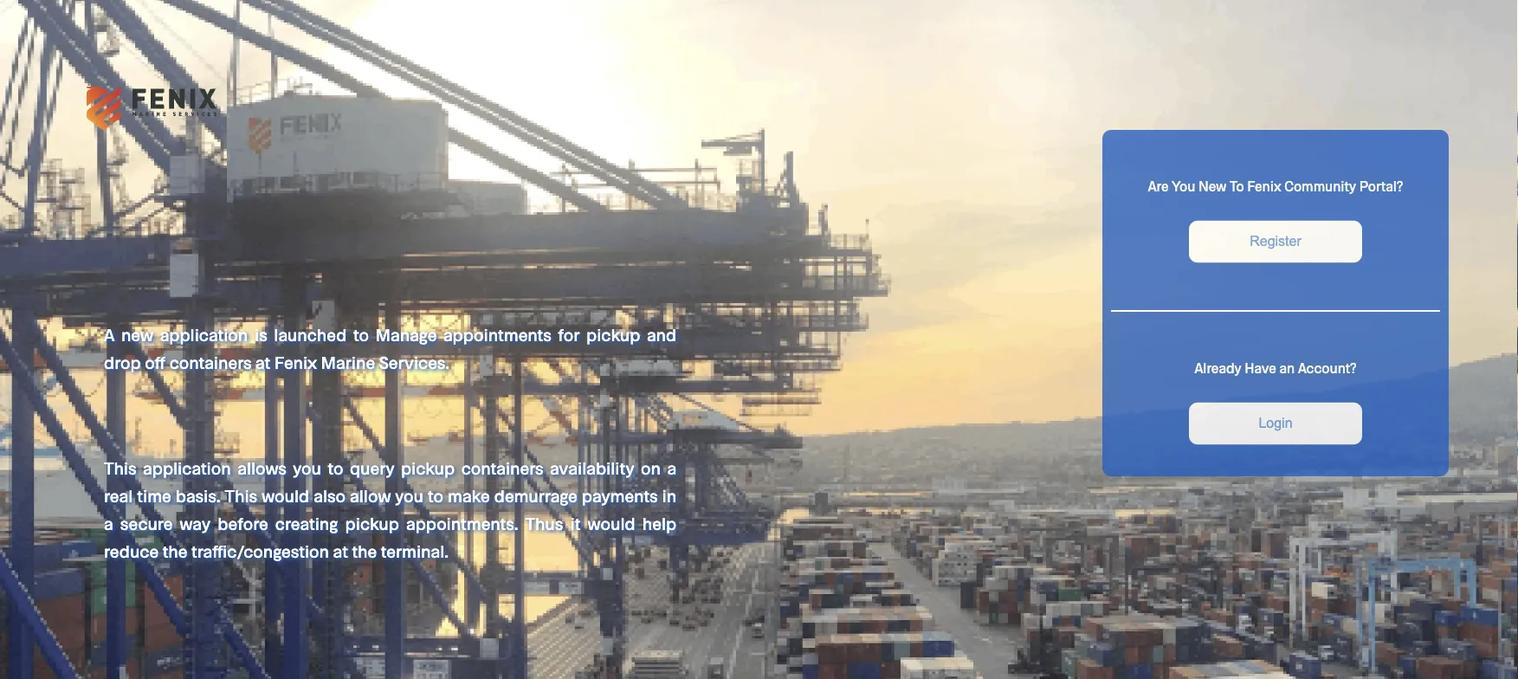 Task type: vqa. For each thing, say whether or not it's contained in the screenshot.
first CELL from the bottom of the page
no



Task type: locate. For each thing, give the bounding box(es) containing it.
login button
[[1190, 403, 1363, 445]]

thus
[[526, 513, 563, 534]]

the left terminal.
[[352, 541, 377, 561]]

fenix right to
[[1248, 177, 1282, 194]]

this application allows you to query pickup containers availability on a real time basis. this would also allow you to make demurrage payments in a secure way before creating pickup appointments. thus it would help reduce the traffic/congestion at the terminal.
[[104, 457, 677, 561]]

1 vertical spatial would
[[588, 513, 636, 534]]

is
[[255, 324, 267, 345]]

1 horizontal spatial containers
[[462, 457, 544, 478]]

the down way
[[163, 541, 188, 561]]

this up the before
[[225, 485, 257, 506]]

at down creating
[[333, 541, 348, 561]]

time
[[137, 485, 171, 506]]

1 horizontal spatial at
[[333, 541, 348, 561]]

0 vertical spatial pickup
[[587, 324, 640, 345]]

a
[[668, 457, 677, 478], [104, 513, 113, 534]]

on
[[641, 457, 661, 478]]

an
[[1280, 359, 1295, 376]]

1 vertical spatial this
[[225, 485, 257, 506]]

for
[[558, 324, 580, 345]]

pickup inside a new application is launched to manage appointments for pickup and drop off containers at fenix marine services.
[[587, 324, 640, 345]]

you up the also
[[293, 457, 321, 478]]

0 vertical spatial to
[[353, 324, 369, 345]]

the
[[163, 541, 188, 561], [352, 541, 377, 561]]

containers
[[170, 352, 252, 373], [462, 457, 544, 478]]

new
[[1199, 177, 1227, 194]]

1 vertical spatial application
[[143, 457, 231, 478]]

fenix inside a new application is launched to manage appointments for pickup and drop off containers at fenix marine services.
[[275, 352, 317, 373]]

containers right off in the bottom of the page
[[170, 352, 252, 373]]

you
[[293, 457, 321, 478], [395, 485, 424, 506]]

0 horizontal spatial you
[[293, 457, 321, 478]]

this up "real"
[[104, 457, 137, 478]]

at
[[256, 352, 271, 373], [333, 541, 348, 561]]

0 horizontal spatial would
[[262, 485, 309, 506]]

already have an account?
[[1195, 359, 1357, 376]]

allows
[[238, 457, 287, 478]]

fenix
[[1248, 177, 1282, 194], [275, 352, 317, 373]]

would
[[262, 485, 309, 506], [588, 513, 636, 534]]

query
[[350, 457, 395, 478]]

availability
[[550, 457, 635, 478]]

1 vertical spatial fenix
[[275, 352, 317, 373]]

portal?
[[1360, 177, 1404, 194]]

have
[[1245, 359, 1277, 376]]

pickup down allow
[[345, 513, 399, 534]]

1 horizontal spatial to
[[353, 324, 369, 345]]

application
[[160, 324, 248, 345], [143, 457, 231, 478]]

0 horizontal spatial pickup
[[345, 513, 399, 534]]

0 vertical spatial application
[[160, 324, 248, 345]]

application up off in the bottom of the page
[[160, 324, 248, 345]]

also
[[314, 485, 346, 506]]

allow
[[350, 485, 391, 506]]

1 horizontal spatial would
[[588, 513, 636, 534]]

2 horizontal spatial to
[[428, 485, 444, 506]]

a down "real"
[[104, 513, 113, 534]]

payments
[[582, 485, 658, 506]]

1 vertical spatial containers
[[462, 457, 544, 478]]

would down payments on the left bottom of the page
[[588, 513, 636, 534]]

containers inside the this application allows you to query pickup containers availability on a real time basis. this would also allow you to make demurrage payments in a secure way before creating pickup appointments. thus it would help reduce the traffic/congestion at the terminal.
[[462, 457, 544, 478]]

1 the from the left
[[163, 541, 188, 561]]

0 horizontal spatial at
[[256, 352, 271, 373]]

1 horizontal spatial a
[[668, 457, 677, 478]]

to left make
[[428, 485, 444, 506]]

at inside the this application allows you to query pickup containers availability on a real time basis. this would also allow you to make demurrage payments in a secure way before creating pickup appointments. thus it would help reduce the traffic/congestion at the terminal.
[[333, 541, 348, 561]]

containers inside a new application is launched to manage appointments for pickup and drop off containers at fenix marine services.
[[170, 352, 252, 373]]

pickup
[[587, 324, 640, 345], [401, 457, 455, 478], [345, 513, 399, 534]]

way
[[180, 513, 210, 534]]

0 horizontal spatial a
[[104, 513, 113, 534]]

fenix down launched
[[275, 352, 317, 373]]

at inside a new application is launched to manage appointments for pickup and drop off containers at fenix marine services.
[[256, 352, 271, 373]]

0 horizontal spatial containers
[[170, 352, 252, 373]]

a right on
[[668, 457, 677, 478]]

basis.
[[176, 485, 221, 506]]

application up the basis.
[[143, 457, 231, 478]]

would up creating
[[262, 485, 309, 506]]

2 horizontal spatial pickup
[[587, 324, 640, 345]]

containers up the demurrage
[[462, 457, 544, 478]]

to up the also
[[328, 457, 343, 478]]

0 horizontal spatial fenix
[[275, 352, 317, 373]]

0 horizontal spatial to
[[328, 457, 343, 478]]

0 vertical spatial a
[[668, 457, 677, 478]]

login
[[1259, 416, 1293, 431]]

pickup up make
[[401, 457, 455, 478]]

at down is
[[256, 352, 271, 373]]

0 vertical spatial you
[[293, 457, 321, 478]]

launched
[[274, 324, 347, 345]]

0 vertical spatial this
[[104, 457, 137, 478]]

before
[[218, 513, 268, 534]]

to
[[353, 324, 369, 345], [328, 457, 343, 478], [428, 485, 444, 506]]

this
[[104, 457, 137, 478], [225, 485, 257, 506]]

to up marine
[[353, 324, 369, 345]]

0 vertical spatial at
[[256, 352, 271, 373]]

account?
[[1299, 359, 1357, 376]]

0 horizontal spatial the
[[163, 541, 188, 561]]

1 horizontal spatial you
[[395, 485, 424, 506]]

it
[[570, 513, 581, 534]]

1 horizontal spatial the
[[352, 541, 377, 561]]

1 vertical spatial pickup
[[401, 457, 455, 478]]

pickup right for
[[587, 324, 640, 345]]

0 vertical spatial containers
[[170, 352, 252, 373]]

application inside the this application allows you to query pickup containers availability on a real time basis. this would also allow you to make demurrage payments in a secure way before creating pickup appointments. thus it would help reduce the traffic/congestion at the terminal.
[[143, 457, 231, 478]]

1 horizontal spatial fenix
[[1248, 177, 1282, 194]]

1 vertical spatial at
[[333, 541, 348, 561]]

already
[[1195, 359, 1242, 376]]

manage
[[376, 324, 437, 345]]

you right allow
[[395, 485, 424, 506]]

2 vertical spatial to
[[428, 485, 444, 506]]



Task type: describe. For each thing, give the bounding box(es) containing it.
real
[[104, 485, 133, 506]]

1 vertical spatial a
[[104, 513, 113, 534]]

traffic/congestion
[[191, 541, 329, 561]]

2 the from the left
[[352, 541, 377, 561]]

help
[[643, 513, 677, 534]]

and
[[647, 324, 677, 345]]

drop
[[104, 352, 141, 373]]

application inside a new application is launched to manage appointments for pickup and drop off containers at fenix marine services.
[[160, 324, 248, 345]]

terminal.
[[381, 541, 449, 561]]

2 vertical spatial pickup
[[345, 513, 399, 534]]

0 vertical spatial fenix
[[1248, 177, 1282, 194]]

a new application is launched to manage appointments for pickup and drop off containers at fenix marine services.
[[104, 324, 677, 373]]

in
[[662, 485, 677, 506]]

creating
[[275, 513, 338, 534]]

community
[[1285, 177, 1357, 194]]

to
[[1230, 177, 1245, 194]]

appointments.
[[406, 513, 519, 534]]

to inside a new application is launched to manage appointments for pickup and drop off containers at fenix marine services.
[[353, 324, 369, 345]]

appointments
[[444, 324, 552, 345]]

make
[[448, 485, 490, 506]]

services.
[[379, 352, 450, 373]]

are
[[1148, 177, 1169, 194]]

a
[[104, 324, 115, 345]]

reduce
[[104, 541, 159, 561]]

1 vertical spatial to
[[328, 457, 343, 478]]

are you new to fenix community portal?
[[1148, 177, 1404, 194]]

secure
[[120, 513, 173, 534]]

1 horizontal spatial pickup
[[401, 457, 455, 478]]

1 horizontal spatial this
[[225, 485, 257, 506]]

marine
[[321, 352, 375, 373]]

0 vertical spatial would
[[262, 485, 309, 506]]

1 vertical spatial you
[[395, 485, 424, 506]]

you
[[1172, 177, 1196, 194]]

new
[[121, 324, 153, 345]]

register
[[1250, 234, 1302, 249]]

0 horizontal spatial this
[[104, 457, 137, 478]]

register button
[[1190, 221, 1363, 263]]

demurrage
[[494, 485, 578, 506]]

off
[[145, 352, 166, 373]]



